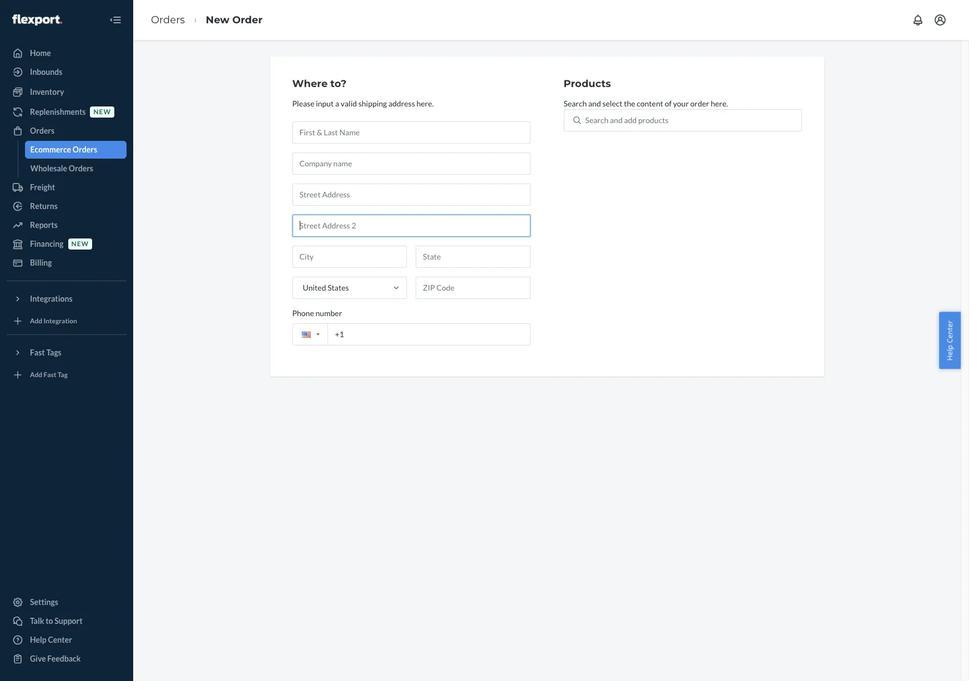 Task type: vqa. For each thing, say whether or not it's contained in the screenshot.
the valid at the left top of page
yes



Task type: describe. For each thing, give the bounding box(es) containing it.
states
[[328, 283, 349, 292]]

inbounds link
[[7, 63, 127, 81]]

integrations
[[30, 294, 73, 304]]

ZIP Code text field
[[416, 277, 531, 299]]

add
[[624, 115, 637, 125]]

flexport logo image
[[12, 14, 62, 25]]

First & Last Name text field
[[292, 121, 531, 144]]

add for add fast tag
[[30, 371, 42, 379]]

your
[[673, 99, 689, 108]]

financing
[[30, 239, 64, 249]]

ecommerce orders link
[[25, 141, 127, 159]]

inbounds
[[30, 67, 62, 77]]

united states: + 1 image
[[316, 334, 320, 336]]

help center link
[[7, 632, 127, 650]]

inventory
[[30, 87, 64, 97]]

orders up the ecommerce
[[30, 126, 55, 135]]

number
[[316, 309, 342, 318]]

where to?
[[292, 78, 347, 90]]

fast inside add fast tag 'link'
[[44, 371, 56, 379]]

input
[[316, 99, 334, 108]]

home
[[30, 48, 51, 58]]

united
[[303, 283, 326, 292]]

close navigation image
[[109, 13, 122, 27]]

support
[[55, 617, 83, 626]]

orders down the ecommerce orders link
[[69, 164, 93, 173]]

ecommerce
[[30, 145, 71, 154]]

feedback
[[47, 655, 81, 664]]

search for search and select the content of your order here.
[[564, 99, 587, 108]]

1 here. from the left
[[417, 99, 434, 108]]

open notifications image
[[912, 13, 925, 27]]

help inside button
[[945, 345, 955, 361]]

phone
[[292, 309, 314, 318]]

freight link
[[7, 179, 127, 197]]

returns
[[30, 202, 58, 211]]

1 vertical spatial center
[[48, 636, 72, 645]]

and for select
[[589, 99, 601, 108]]

add integration
[[30, 317, 77, 326]]

please
[[292, 99, 315, 108]]

fast tags
[[30, 348, 61, 358]]

valid
[[341, 99, 357, 108]]

integration
[[44, 317, 77, 326]]

billing
[[30, 258, 52, 268]]

add integration link
[[7, 313, 127, 330]]

help center button
[[940, 312, 961, 369]]

talk
[[30, 617, 44, 626]]

2 here. from the left
[[711, 99, 728, 108]]

tags
[[46, 348, 61, 358]]

products
[[564, 78, 611, 90]]

new for financing
[[71, 240, 89, 248]]

reports link
[[7, 217, 127, 234]]

Street Address 2 text field
[[292, 215, 531, 237]]

add for add integration
[[30, 317, 42, 326]]

settings link
[[7, 594, 127, 612]]

the
[[624, 99, 635, 108]]

State text field
[[416, 246, 531, 268]]

inventory link
[[7, 83, 127, 101]]

1 vertical spatial help center
[[30, 636, 72, 645]]

add fast tag
[[30, 371, 68, 379]]

new order link
[[206, 14, 263, 26]]

products
[[638, 115, 669, 125]]

fast inside fast tags 'dropdown button'
[[30, 348, 45, 358]]

settings
[[30, 598, 58, 607]]



Task type: locate. For each thing, give the bounding box(es) containing it.
orders link up ecommerce orders
[[7, 122, 127, 140]]

here.
[[417, 99, 434, 108], [711, 99, 728, 108]]

to
[[46, 617, 53, 626]]

new down reports link
[[71, 240, 89, 248]]

here. right address
[[417, 99, 434, 108]]

0 horizontal spatial new
[[71, 240, 89, 248]]

0 horizontal spatial here.
[[417, 99, 434, 108]]

replenishments
[[30, 107, 86, 117]]

orders up wholesale orders link
[[73, 145, 97, 154]]

0 vertical spatial help
[[945, 345, 955, 361]]

talk to support
[[30, 617, 83, 626]]

here. right the order
[[711, 99, 728, 108]]

add fast tag link
[[7, 366, 127, 384]]

help
[[945, 345, 955, 361], [30, 636, 47, 645]]

address
[[389, 99, 415, 108]]

billing link
[[7, 254, 127, 272]]

to?
[[331, 78, 347, 90]]

0 vertical spatial new
[[94, 108, 111, 116]]

2 add from the top
[[30, 371, 42, 379]]

returns link
[[7, 198, 127, 215]]

0 vertical spatial fast
[[30, 348, 45, 358]]

center inside button
[[945, 321, 955, 343]]

0 vertical spatial add
[[30, 317, 42, 326]]

0 horizontal spatial orders link
[[7, 122, 127, 140]]

1 vertical spatial add
[[30, 371, 42, 379]]

give feedback
[[30, 655, 81, 664]]

0 horizontal spatial help center
[[30, 636, 72, 645]]

please input a valid shipping address here.
[[292, 99, 434, 108]]

orders link
[[151, 14, 185, 26], [7, 122, 127, 140]]

wholesale orders
[[30, 164, 93, 173]]

and left "add"
[[610, 115, 623, 125]]

integrations button
[[7, 290, 127, 308]]

1 horizontal spatial help center
[[945, 321, 955, 361]]

united states
[[303, 283, 349, 292]]

fast left tag
[[44, 371, 56, 379]]

1 vertical spatial search
[[585, 115, 609, 125]]

orders link left "new"
[[151, 14, 185, 26]]

search and add products
[[585, 115, 669, 125]]

reports
[[30, 220, 58, 230]]

of
[[665, 99, 672, 108]]

1 horizontal spatial new
[[94, 108, 111, 116]]

0 vertical spatial and
[[589, 99, 601, 108]]

wholesale
[[30, 164, 67, 173]]

help center inside button
[[945, 321, 955, 361]]

0 vertical spatial orders link
[[151, 14, 185, 26]]

0 horizontal spatial help
[[30, 636, 47, 645]]

new order
[[206, 14, 263, 26]]

home link
[[7, 44, 127, 62]]

order
[[232, 14, 263, 26]]

0 vertical spatial help center
[[945, 321, 955, 361]]

1 vertical spatial orders link
[[7, 122, 127, 140]]

talk to support button
[[7, 613, 127, 631]]

1 vertical spatial help
[[30, 636, 47, 645]]

1 horizontal spatial here.
[[711, 99, 728, 108]]

freight
[[30, 183, 55, 192]]

City text field
[[292, 246, 407, 268]]

fast
[[30, 348, 45, 358], [44, 371, 56, 379]]

search up search "icon"
[[564, 99, 587, 108]]

and for add
[[610, 115, 623, 125]]

0 vertical spatial center
[[945, 321, 955, 343]]

1 vertical spatial new
[[71, 240, 89, 248]]

1 horizontal spatial center
[[945, 321, 955, 343]]

1 horizontal spatial and
[[610, 115, 623, 125]]

center
[[945, 321, 955, 343], [48, 636, 72, 645]]

1 vertical spatial fast
[[44, 371, 56, 379]]

ecommerce orders
[[30, 145, 97, 154]]

1 horizontal spatial orders link
[[151, 14, 185, 26]]

Street Address text field
[[292, 184, 531, 206]]

open account menu image
[[934, 13, 947, 27]]

order
[[691, 99, 710, 108]]

shipping
[[359, 99, 387, 108]]

add
[[30, 317, 42, 326], [30, 371, 42, 379]]

1 add from the top
[[30, 317, 42, 326]]

orders inside breadcrumbs navigation
[[151, 14, 185, 26]]

orders left "new"
[[151, 14, 185, 26]]

select
[[603, 99, 623, 108]]

new for replenishments
[[94, 108, 111, 116]]

add inside 'link'
[[30, 371, 42, 379]]

content
[[637, 99, 663, 108]]

where
[[292, 78, 328, 90]]

Company name text field
[[292, 153, 531, 175]]

give
[[30, 655, 46, 664]]

search for search and add products
[[585, 115, 609, 125]]

1 vertical spatial and
[[610, 115, 623, 125]]

0 horizontal spatial and
[[589, 99, 601, 108]]

add left integration at the top of the page
[[30, 317, 42, 326]]

new
[[94, 108, 111, 116], [71, 240, 89, 248]]

search and select the content of your order here.
[[564, 99, 728, 108]]

new
[[206, 14, 230, 26]]

wholesale orders link
[[25, 160, 127, 178]]

a
[[335, 99, 339, 108]]

fast left tags
[[30, 348, 45, 358]]

phone number
[[292, 309, 342, 318]]

search
[[564, 99, 587, 108], [585, 115, 609, 125]]

give feedback button
[[7, 651, 127, 668]]

search right search "icon"
[[585, 115, 609, 125]]

orders
[[151, 14, 185, 26], [30, 126, 55, 135], [73, 145, 97, 154], [69, 164, 93, 173]]

0 horizontal spatial center
[[48, 636, 72, 645]]

and
[[589, 99, 601, 108], [610, 115, 623, 125]]

new down inventory link
[[94, 108, 111, 116]]

1 (702) 123-4567 telephone field
[[292, 324, 531, 346]]

1 horizontal spatial help
[[945, 345, 955, 361]]

0 vertical spatial search
[[564, 99, 587, 108]]

help center
[[945, 321, 955, 361], [30, 636, 72, 645]]

and left select
[[589, 99, 601, 108]]

tag
[[58, 371, 68, 379]]

search image
[[573, 116, 581, 124]]

breadcrumbs navigation
[[142, 4, 271, 36]]

fast tags button
[[7, 344, 127, 362]]

add down fast tags
[[30, 371, 42, 379]]



